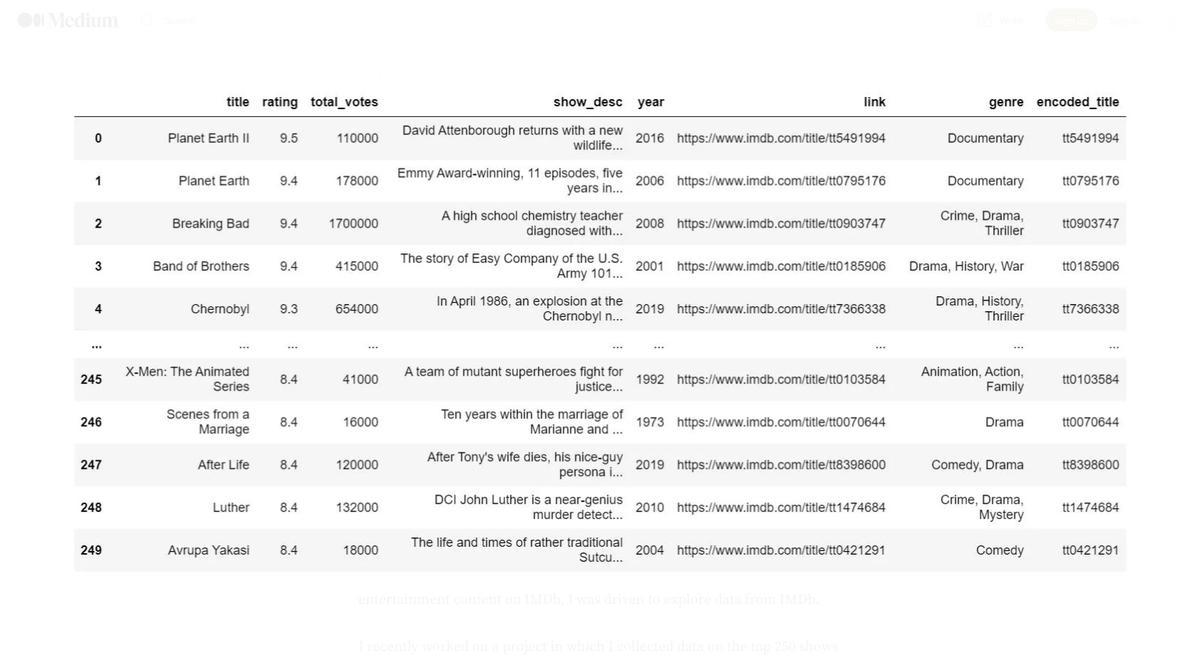 Task type: describe. For each thing, give the bounding box(es) containing it.
6
[[542, 234, 548, 247]]

write
[[1000, 14, 1024, 26]]

content inside imdb (internet movie database) is the biggest entertainment database in the world. it has data on different entertainment content such as movies, tv shows, video games, home videos et al. whenever, people feel the need to provide their opinion about a movie's or tv show's performance, they go on imdb to rate movies and tv shows. hence, it has become a forum for people to know about how their favorite movie or tv show performs.
[[645, 362, 693, 380]]

sign for sign in
[[1110, 14, 1130, 26]]

(internet
[[398, 339, 455, 357]]

opportunity
[[382, 569, 458, 587]]

2 vertical spatial database
[[691, 569, 747, 587]]

on inside due to imdb being widely recognized as a great database for different entertainment content, data scientists have sought to collect data from imdb in order to analyze how different movies or tv shows perform. after seeing the opportunity to extract information from the rich database of entertainment content on imdb, i was driven to explore data from imdb.
[[505, 592, 522, 610]]

home
[[491, 385, 527, 403]]

shows.
[[538, 431, 582, 448]]

top inside i recently worked on a project in which i collected data on the top 250 shows on imdb as well as their episodes in order to explore how these show
[[751, 639, 772, 656]]

0 horizontal spatial ·
[[502, 217, 504, 230]]

et
[[574, 385, 586, 403]]

a down performance,
[[724, 431, 731, 448]]

as inside due to imdb being widely recognized as a great database for different entertainment content, data scientists have sought to collect data from imdb in order to analyze how different movies or tv shows perform. after seeing the opportunity to extract information from the rich database of entertainment content on imdb, i was driven to explore data from imdb.
[[599, 500, 613, 518]]

geek culture link
[[470, 233, 528, 247]]

geek
[[470, 234, 494, 247]]

scientists
[[540, 523, 599, 541]]

show's
[[635, 408, 677, 426]]

worked
[[422, 639, 469, 656]]

entertainment up the such
[[652, 339, 744, 357]]

to down analyze
[[461, 569, 474, 587]]

such
[[696, 362, 726, 380]]

rich
[[663, 569, 688, 587]]

collect inside "how to collect data from imdb & explore it"
[[458, 94, 548, 133]]

tv inside due to imdb being widely recognized as a great database for different entertainment content, data scientists have sought to collect data from imdb in order to analyze how different movies or tv shows perform. after seeing the opportunity to extract information from the rich database of entertainment content on imdb, i was driven to explore data from imdb.
[[635, 546, 652, 564]]

shows,
[[359, 385, 402, 403]]

to inside i recently worked on a project in which i collected data on the top 250 shows on imdb as well as their episodes in order to explore how these show
[[627, 661, 640, 661]]

beautiful
[[402, 176, 465, 196]]

they
[[770, 408, 797, 426]]

mubarak
[[413, 215, 458, 230]]

in inside mubarak ganiyu · follow published in geek culture · 6 min read · feb 19, 2022
[[459, 234, 467, 247]]

1 vertical spatial has
[[645, 431, 667, 448]]

database inside imdb (internet movie database) is the biggest entertainment database in the world. it has data on different entertainment content such as movies, tv shows, video games, home videos et al. whenever, people feel the need to provide their opinion about a movie's or tv show's performance, they go on imdb to rate movies and tv shows. hence, it has become a forum for people to know about how their favorite movie or tv show performs.
[[747, 339, 803, 357]]

hence,
[[585, 431, 630, 448]]

different inside imdb (internet movie database) is the biggest entertainment database in the world. it has data on different entertainment content such as movies, tv shows, video games, home videos et al. whenever, people feel the need to provide their opinion about a movie's or tv show's performance, they go on imdb to rate movies and tv shows. hence, it has become a forum for people to know about how their favorite movie or tv show performs.
[[491, 362, 546, 380]]

8 button
[[384, 283, 390, 295]]

0 vertical spatial or
[[597, 408, 611, 426]]

seeing
[[794, 546, 835, 564]]

whenever,
[[608, 385, 676, 403]]

feb
[[602, 234, 619, 247]]

movie
[[568, 453, 608, 471]]

in inside due to imdb being widely recognized as a great database for different entertainment content, data scientists have sought to collect data from imdb in order to analyze how different movies or tv shows perform. after seeing the opportunity to extract information from the rich database of entertainment content on imdb, i was driven to explore data from imdb.
[[359, 546, 371, 564]]

know
[[374, 453, 409, 471]]

rate
[[414, 431, 439, 448]]

which
[[567, 639, 605, 656]]

1 vertical spatial database
[[662, 500, 718, 518]]

2022
[[635, 234, 658, 247]]

movie
[[458, 339, 497, 357]]

&
[[768, 94, 790, 133]]

a inside due to imdb being widely recognized as a great database for different entertainment content, data scientists have sought to collect data from imdb in order to analyze how different movies or tv shows perform. after seeing the opportunity to extract information from the rich database of entertainment content on imdb, i was driven to explore data from imdb.
[[616, 500, 623, 518]]

their inside i recently worked on a project in which i collected data on the top 250 shows on imdb as well as their episodes in order to explore how these show
[[481, 661, 511, 661]]

culture
[[496, 234, 528, 247]]

to inside "how to collect data from imdb & explore it"
[[425, 94, 452, 133]]

0 horizontal spatial people
[[679, 385, 722, 403]]

1 horizontal spatial people
[[799, 431, 842, 448]]

explore inside due to imdb being widely recognized as a great database for different entertainment content, data scientists have sought to collect data from imdb in order to analyze how different movies or tv shows perform. after seeing the opportunity to extract information from the rich database of entertainment content on imdb, i was driven to explore data from imdb.
[[664, 592, 712, 610]]

using
[[359, 176, 399, 196]]

member-
[[373, 70, 414, 83]]

entertainment down due at left
[[359, 523, 450, 541]]

information
[[524, 569, 601, 587]]

listen image
[[783, 281, 800, 298]]

to up the go
[[810, 385, 823, 403]]

analyze
[[429, 546, 477, 564]]

sought
[[635, 523, 677, 541]]

only
[[414, 70, 433, 83]]

shows inside i recently worked on a project in which i collected data on the top 250 shows on imdb as well as their episodes in order to explore how these show
[[800, 639, 839, 656]]

19,
[[621, 234, 633, 247]]

biggest
[[604, 339, 649, 357]]

project
[[503, 639, 547, 656]]

member-only story button
[[359, 69, 458, 84]]

or inside due to imdb being widely recognized as a great database for different entertainment content, data scientists have sought to collect data from imdb in order to analyze how different movies or tv shows perform. after seeing the opportunity to extract information from the rich database of entertainment content on imdb, i was driven to explore data from imdb.
[[618, 546, 632, 564]]

due
[[359, 500, 384, 518]]

follow link
[[510, 215, 543, 230]]

up
[[1078, 14, 1089, 26]]

movie's
[[547, 408, 594, 426]]

0 horizontal spatial i
[[359, 639, 364, 656]]

2 vertical spatial different
[[510, 546, 566, 564]]

story
[[435, 70, 458, 83]]

sign up
[[1056, 14, 1089, 26]]

episodes
[[514, 661, 569, 661]]

video
[[405, 385, 440, 403]]

driven
[[604, 592, 645, 610]]

member-only story
[[373, 70, 458, 83]]

to left rate
[[398, 431, 411, 448]]

perform.
[[698, 546, 755, 564]]

how inside imdb (internet movie database) is the biggest entertainment database in the world. it has data on different entertainment content such as movies, tv shows, video games, home videos et al. whenever, people feel the need to provide their opinion about a movie's or tv show's performance, they go on imdb to rate movies and tv shows. hence, it has become a forum for people to know about how their favorite movie or tv show performs.
[[452, 453, 479, 471]]

1 horizontal spatial shows
[[737, 176, 782, 196]]

become
[[670, 431, 721, 448]]

a down videos
[[536, 408, 544, 426]]

performs.
[[685, 453, 748, 471]]

from inside "how to collect data from imdb & explore it"
[[620, 94, 685, 133]]

responses image
[[417, 281, 434, 298]]

order for analyze
[[375, 546, 410, 564]]

using beautiful soup to gather data on the top 250 tv shows on imdb
[[359, 176, 844, 196]]

homepage image
[[17, 12, 119, 28]]

entertainment up the al.
[[550, 362, 641, 380]]

database)
[[501, 339, 563, 357]]

explore inside i recently worked on a project in which i collected data on the top 250 shows on imdb as well as their episodes in order to explore how these show
[[643, 661, 691, 661]]

content,
[[454, 523, 506, 541]]

shows inside due to imdb being widely recognized as a great database for different entertainment content, data scientists have sought to collect data from imdb in order to analyze how different movies or tv shows perform. after seeing the opportunity to extract information from the rich database of entertainment content on imdb, i was driven to explore data from imdb.
[[656, 546, 695, 564]]

collected
[[617, 639, 674, 656]]

0 horizontal spatial about
[[413, 453, 449, 471]]

show
[[649, 453, 682, 471]]

videos
[[530, 385, 571, 403]]

to right due at left
[[387, 500, 400, 518]]

imdb inside i recently worked on a project in which i collected data on the top 250 shows on imdb as well as their episodes in order to explore how these show
[[378, 661, 415, 661]]

mubarak ganiyu image
[[360, 214, 391, 246]]

provide
[[359, 408, 407, 426]]

forum
[[734, 431, 774, 448]]

gather
[[525, 176, 571, 196]]

sign in
[[1110, 14, 1140, 26]]

widely
[[482, 500, 523, 518]]



Task type: vqa. For each thing, say whether or not it's contained in the screenshot.
Tv
yes



Task type: locate. For each thing, give the bounding box(es) containing it.
as up feel
[[729, 362, 743, 380]]

data inside "how to collect data from imdb & explore it"
[[554, 94, 615, 133]]

write link
[[977, 11, 1024, 29]]

1 vertical spatial about
[[413, 453, 449, 471]]

explore down the rich
[[664, 592, 712, 610]]

0 vertical spatial how
[[452, 453, 479, 471]]

movies down scientists
[[569, 546, 615, 564]]

feel
[[725, 385, 749, 403]]

1 horizontal spatial movies
[[569, 546, 615, 564]]

0 horizontal spatial content
[[454, 592, 502, 610]]

i inside due to imdb being widely recognized as a great database for different entertainment content, data scientists have sought to collect data from imdb in order to analyze how different movies or tv shows perform. after seeing the opportunity to extract information from the rich database of entertainment content on imdb, i was driven to explore data from imdb.
[[568, 592, 574, 610]]

as inside imdb (internet movie database) is the biggest entertainment database in the world. it has data on different entertainment content such as movies, tv shows, video games, home videos et al. whenever, people feel the need to provide their opinion about a movie's or tv show's performance, they go on imdb to rate movies and tv shows. hence, it has become a forum for people to know about how their favorite movie or tv show performs.
[[729, 362, 743, 380]]

0 horizontal spatial it
[[465, 131, 484, 170]]

1 vertical spatial or
[[611, 453, 625, 471]]

a
[[536, 408, 544, 426], [724, 431, 731, 448], [616, 500, 623, 518], [492, 639, 499, 656]]

database up movies, at the right of the page
[[747, 339, 803, 357]]

2 vertical spatial or
[[618, 546, 632, 564]]

it inside "how to collect data from imdb & explore it"
[[465, 131, 484, 170]]

data inside i recently worked on a project in which i collected data on the top 250 shows on imdb as well as their episodes in order to explore how these show
[[678, 639, 705, 656]]

order inside i recently worked on a project in which i collected data on the top 250 shows on imdb as well as their episodes in order to explore how these show
[[589, 661, 624, 661]]

sign in link
[[1110, 14, 1140, 26]]

database down perform.
[[691, 569, 747, 587]]

1 vertical spatial top
[[751, 639, 772, 656]]

their down and
[[482, 453, 513, 471]]

1 vertical spatial movies
[[569, 546, 615, 564]]

movies inside imdb (internet movie database) is the biggest entertainment database in the world. it has data on different entertainment content such as movies, tv shows, video games, home videos et al. whenever, people feel the need to provide their opinion about a movie's or tv show's performance, they go on imdb to rate movies and tv shows. hence, it has become a forum for people to know about how their favorite movie or tv show performs.
[[442, 431, 487, 448]]

different up the information
[[510, 546, 566, 564]]

was
[[577, 592, 601, 610]]

tv
[[714, 176, 734, 196], [798, 362, 816, 380], [614, 408, 632, 426], [518, 431, 535, 448], [628, 453, 645, 471], [635, 546, 652, 564]]

250 inside i recently worked on a project in which i collected data on the top 250 shows on imdb as well as their episodes in order to explore how these show
[[775, 639, 796, 656]]

sign right up
[[1110, 14, 1130, 26]]

2 vertical spatial shows
[[800, 639, 839, 656]]

1 horizontal spatial it
[[633, 431, 642, 448]]

i left was
[[568, 592, 574, 610]]

imdb (internet movie database) is the biggest entertainment database in the world. it has data on different entertainment content such as movies, tv shows, video games, home videos et al. whenever, people feel the need to provide their opinion about a movie's or tv show's performance, they go on imdb to rate movies and tv shows. hence, it has become a forum for people to know about how their favorite movie or tv show performs.
[[359, 339, 842, 471]]

in up episodes
[[551, 639, 563, 656]]

as right well
[[464, 661, 477, 661]]

great
[[627, 500, 659, 518]]

the
[[630, 176, 653, 196], [580, 339, 600, 357], [822, 339, 842, 357], [752, 385, 773, 403], [359, 569, 379, 587], [639, 569, 659, 587], [728, 639, 748, 656]]

to up opportunity
[[413, 546, 425, 564]]

mubarak ganiyu · follow published in geek culture · 6 min read · feb 19, 2022
[[413, 215, 658, 247]]

in down "which" on the bottom of the page
[[573, 661, 586, 661]]

is
[[566, 339, 577, 357]]

entertainment down opportunity
[[359, 592, 450, 610]]

1 horizontal spatial top
[[751, 639, 772, 656]]

2 vertical spatial how
[[694, 661, 721, 661]]

a inside i recently worked on a project in which i collected data on the top 250 shows on imdb as well as their episodes in order to explore how these show
[[492, 639, 499, 656]]

as
[[729, 362, 743, 380], [599, 500, 613, 518], [418, 661, 431, 661], [464, 661, 477, 661]]

how
[[452, 453, 479, 471], [480, 546, 507, 564], [694, 661, 721, 661]]

or down hence,
[[611, 453, 625, 471]]

as left well
[[418, 661, 431, 661]]

the inside i recently worked on a project in which i collected data on the top 250 shows on imdb as well as their episodes in order to explore how these show
[[728, 639, 748, 656]]

i left the recently
[[359, 639, 364, 656]]

0 vertical spatial shows
[[737, 176, 782, 196]]

explore down collected
[[643, 661, 691, 661]]

world.
[[359, 362, 399, 380]]

0 vertical spatial explore
[[359, 131, 460, 170]]

1 vertical spatial how
[[480, 546, 507, 564]]

in inside imdb (internet movie database) is the biggest entertainment database in the world. it has data on different entertainment content such as movies, tv shows, video games, home videos et al. whenever, people feel the need to provide their opinion about a movie's or tv show's performance, they go on imdb to rate movies and tv shows. hence, it has become a forum for people to know about how their favorite movie or tv show performs.
[[806, 339, 819, 357]]

min
[[550, 234, 567, 247]]

shows
[[737, 176, 782, 196], [656, 546, 695, 564], [800, 639, 839, 656]]

in
[[1132, 14, 1140, 26], [459, 234, 467, 247], [806, 339, 819, 357], [359, 546, 371, 564], [551, 639, 563, 656], [573, 661, 586, 661]]

1 vertical spatial different
[[743, 500, 799, 518]]

0 vertical spatial collect
[[458, 94, 548, 133]]

dialog
[[0, 0, 1203, 661]]

database up 'sought'
[[662, 500, 718, 518]]

1 horizontal spatial 250
[[775, 639, 796, 656]]

being
[[443, 500, 478, 518]]

to down story
[[425, 94, 452, 133]]

movies,
[[746, 362, 795, 380]]

1 vertical spatial collect
[[696, 523, 738, 541]]

0 vertical spatial different
[[491, 362, 546, 380]]

imdb inside "how to collect data from imdb & explore it"
[[690, 94, 763, 133]]

recognized
[[526, 500, 596, 518]]

movies down opinion
[[442, 431, 487, 448]]

read
[[569, 234, 589, 247]]

sign left up
[[1056, 14, 1076, 26]]

people
[[679, 385, 722, 403], [799, 431, 842, 448]]

for inside imdb (internet movie database) is the biggest entertainment database in the world. it has data on different entertainment content such as movies, tv shows, video games, home videos et al. whenever, people feel the need to provide their opinion about a movie's or tv show's performance, they go on imdb to rate movies and tv shows. hence, it has become a forum for people to know about how their favorite movie or tv show performs.
[[777, 431, 796, 448]]

2 sign from the left
[[1110, 14, 1130, 26]]

top up these on the bottom of the page
[[751, 639, 772, 656]]

2 horizontal spatial shows
[[800, 639, 839, 656]]

0 horizontal spatial has
[[416, 362, 438, 380]]

1 vertical spatial explore
[[664, 592, 712, 610]]

0 horizontal spatial how
[[452, 453, 479, 471]]

0 horizontal spatial movies
[[442, 431, 487, 448]]

top up 2022
[[656, 176, 680, 196]]

about down rate
[[413, 453, 449, 471]]

mubarak ganiyu link
[[413, 215, 496, 230]]

0 horizontal spatial shows
[[656, 546, 695, 564]]

2 horizontal spatial ·
[[595, 234, 597, 247]]

sign up button
[[1046, 9, 1099, 31]]

0 horizontal spatial sign
[[1056, 14, 1076, 26]]

1 horizontal spatial about
[[497, 408, 533, 426]]

to down collected
[[627, 661, 640, 661]]

250
[[683, 176, 710, 196], [775, 639, 796, 656]]

0 vertical spatial database
[[747, 339, 803, 357]]

to right 'sought'
[[680, 523, 693, 541]]

0 vertical spatial has
[[416, 362, 438, 380]]

imdb.
[[780, 592, 820, 610]]

or up hence,
[[597, 408, 611, 426]]

explore up beautiful
[[359, 131, 460, 170]]

of
[[751, 569, 763, 587]]

how left these on the bottom of the page
[[694, 661, 721, 661]]

how inside due to imdb being widely recognized as a great database for different entertainment content, data scientists have sought to collect data from imdb in order to analyze how different movies or tv shows perform. after seeing the opportunity to extract information from the rich database of entertainment content on imdb, i was driven to explore data from imdb.
[[480, 546, 507, 564]]

0 horizontal spatial order
[[375, 546, 410, 564]]

has down show's
[[645, 431, 667, 448]]

games,
[[443, 385, 487, 403]]

· left feb
[[595, 234, 597, 247]]

order inside due to imdb being widely recognized as a great database for different entertainment content, data scientists have sought to collect data from imdb in order to analyze how different movies or tv shows perform. after seeing the opportunity to extract information from the rich database of entertainment content on imdb, i was driven to explore data from imdb.
[[375, 546, 410, 564]]

how
[[359, 94, 419, 133]]

on
[[609, 176, 627, 196], [785, 176, 803, 196], [471, 362, 488, 380], [819, 408, 835, 426], [505, 592, 522, 610], [472, 639, 489, 656], [708, 639, 724, 656], [359, 661, 375, 661]]

well
[[434, 661, 461, 661]]

0 vertical spatial content
[[645, 362, 693, 380]]

entertainment
[[652, 339, 744, 357], [550, 362, 641, 380], [359, 523, 450, 541], [359, 592, 450, 610]]

1 vertical spatial it
[[633, 431, 642, 448]]

how for being
[[480, 546, 507, 564]]

their up rate
[[410, 408, 441, 426]]

1 vertical spatial people
[[799, 431, 842, 448]]

favorite
[[516, 453, 565, 471]]

explore inside "how to collect data from imdb & explore it"
[[359, 131, 460, 170]]

0 horizontal spatial top
[[656, 176, 680, 196]]

due to imdb being widely recognized as a great database for different entertainment content, data scientists have sought to collect data from imdb in order to analyze how different movies or tv shows perform. after seeing the opportunity to extract information from the rich database of entertainment content on imdb, i was driven to explore data from imdb.
[[359, 500, 842, 610]]

0 vertical spatial about
[[497, 408, 533, 426]]

order for explore
[[589, 661, 624, 661]]

or down have
[[618, 546, 632, 564]]

opinion
[[444, 408, 494, 426]]

order up opportunity
[[375, 546, 410, 564]]

it up soup
[[465, 131, 484, 170]]

to
[[425, 94, 452, 133], [508, 176, 522, 196], [810, 385, 823, 403], [398, 431, 411, 448], [359, 453, 371, 471], [387, 500, 400, 518], [680, 523, 693, 541], [413, 546, 425, 564], [461, 569, 474, 587], [648, 592, 661, 610], [627, 661, 640, 661]]

about down home
[[497, 408, 533, 426]]

content up whenever,
[[645, 362, 693, 380]]

has
[[416, 362, 438, 380], [645, 431, 667, 448]]

a left great
[[616, 500, 623, 518]]

al.
[[589, 385, 605, 403]]

data inside imdb (internet movie database) is the biggest entertainment database in the world. it has data on different entertainment content such as movies, tv shows, video games, home videos et al. whenever, people feel the need to provide their opinion about a movie's or tv show's performance, they go on imdb to rate movies and tv shows. hence, it has become a forum for people to know about how their favorite movie or tv show performs.
[[441, 362, 468, 380]]

content
[[645, 362, 693, 380], [454, 592, 502, 610]]

in down due at left
[[359, 546, 371, 564]]

database
[[747, 339, 803, 357], [662, 500, 718, 518], [691, 569, 747, 587]]

1 vertical spatial for
[[721, 500, 740, 518]]

2 vertical spatial explore
[[643, 661, 691, 661]]

· left 6
[[534, 234, 536, 247]]

movies
[[442, 431, 487, 448], [569, 546, 615, 564]]

0 vertical spatial people
[[679, 385, 722, 403]]

write image
[[977, 11, 994, 29]]

different up home
[[491, 362, 546, 380]]

0 horizontal spatial 250
[[683, 176, 710, 196]]

how inside i recently worked on a project in which i collected data on the top 250 shows on imdb as well as their episodes in order to explore how these show
[[694, 661, 721, 661]]

0 vertical spatial movies
[[442, 431, 487, 448]]

for up perform.
[[721, 500, 740, 518]]

has right the it
[[416, 362, 438, 380]]

1 horizontal spatial sign
[[1110, 14, 1130, 26]]

in up the need
[[806, 339, 819, 357]]

0 vertical spatial it
[[465, 131, 484, 170]]

movies inside due to imdb being widely recognized as a great database for different entertainment content, data scientists have sought to collect data from imdb in order to analyze how different movies or tv shows perform. after seeing the opportunity to extract information from the rich database of entertainment content on imdb, i was driven to explore data from imdb.
[[569, 546, 615, 564]]

and
[[491, 431, 515, 448]]

content down the extract
[[454, 592, 502, 610]]

1 horizontal spatial order
[[589, 661, 624, 661]]

sign
[[1056, 14, 1076, 26], [1110, 14, 1130, 26]]

after
[[759, 546, 791, 564]]

1 horizontal spatial has
[[645, 431, 667, 448]]

0 vertical spatial 250
[[683, 176, 710, 196]]

geek culture image
[[386, 229, 403, 246]]

1 horizontal spatial how
[[480, 546, 507, 564]]

people down the such
[[679, 385, 722, 403]]

sign inside button
[[1056, 14, 1076, 26]]

1 horizontal spatial content
[[645, 362, 693, 380]]

imdb
[[690, 94, 763, 133], [806, 176, 844, 196], [359, 339, 395, 357], [359, 431, 395, 448], [403, 500, 439, 518], [806, 523, 842, 541], [378, 661, 415, 661]]

their down project
[[481, 661, 511, 661]]

to right driven
[[648, 592, 661, 610]]

need
[[776, 385, 807, 403]]

1 horizontal spatial collect
[[696, 523, 738, 541]]

as up have
[[599, 500, 613, 518]]

soup
[[468, 176, 504, 196]]

order down "which" on the bottom of the page
[[589, 661, 624, 661]]

sign for sign up
[[1056, 14, 1076, 26]]

add to list bookmark button image
[[746, 280, 764, 298]]

i right "which" on the bottom of the page
[[609, 639, 614, 656]]

it inside imdb (internet movie database) is the biggest entertainment database in the world. it has data on different entertainment content such as movies, tv shows, video games, home videos et al. whenever, people feel the need to provide their opinion about a movie's or tv show's performance, they go on imdb to rate movies and tv shows. hence, it has become a forum for people to know about how their favorite movie or tv show performs.
[[633, 431, 642, 448]]

it
[[403, 362, 412, 380]]

1 vertical spatial order
[[589, 661, 624, 661]]

0 vertical spatial for
[[777, 431, 796, 448]]

0 vertical spatial order
[[375, 546, 410, 564]]

how down opinion
[[452, 453, 479, 471]]

a left project
[[492, 639, 499, 656]]

1 horizontal spatial i
[[568, 592, 574, 610]]

0 vertical spatial their
[[410, 408, 441, 426]]

for down the they
[[777, 431, 796, 448]]

to left know
[[359, 453, 371, 471]]

·
[[502, 217, 504, 230], [534, 234, 536, 247], [595, 234, 597, 247]]

different up the after
[[743, 500, 799, 518]]

1 horizontal spatial ·
[[534, 234, 536, 247]]

2 vertical spatial their
[[481, 661, 511, 661]]

performance,
[[680, 408, 767, 426]]

how for on
[[694, 661, 721, 661]]

about
[[497, 408, 533, 426], [413, 453, 449, 471]]

in right up
[[1132, 14, 1140, 26]]

ganiyu
[[461, 215, 496, 230]]

2 horizontal spatial i
[[609, 639, 614, 656]]

it down show's
[[633, 431, 642, 448]]

1 vertical spatial 250
[[775, 639, 796, 656]]

i recently worked on a project in which i collected data on the top 250 shows on imdb as well as their episodes in order to explore how these show
[[359, 639, 843, 661]]

0 horizontal spatial for
[[721, 500, 740, 518]]

in left geek
[[459, 234, 467, 247]]

published
[[413, 234, 457, 247]]

order
[[375, 546, 410, 564], [589, 661, 624, 661]]

2 horizontal spatial how
[[694, 661, 721, 661]]

· up geek culture link
[[502, 217, 504, 230]]

0 horizontal spatial collect
[[458, 94, 548, 133]]

1 sign from the left
[[1056, 14, 1076, 26]]

1 vertical spatial shows
[[656, 546, 695, 564]]

1 vertical spatial content
[[454, 592, 502, 610]]

0 vertical spatial top
[[656, 176, 680, 196]]

collect
[[458, 94, 548, 133], [696, 523, 738, 541]]

go
[[801, 408, 816, 426]]

to right soup
[[508, 176, 522, 196]]

1 horizontal spatial for
[[777, 431, 796, 448]]

imdb,
[[525, 592, 565, 610]]

how to collect data from imdb & explore it
[[359, 94, 790, 170]]

for
[[777, 431, 796, 448], [721, 500, 740, 518]]

follow
[[510, 215, 543, 230]]

recently
[[367, 639, 419, 656]]

content inside due to imdb being widely recognized as a great database for different entertainment content, data scientists have sought to collect data from imdb in order to analyze how different movies or tv shows perform. after seeing the opportunity to extract information from the rich database of entertainment content on imdb, i was driven to explore data from imdb.
[[454, 592, 502, 610]]

for inside due to imdb being widely recognized as a great database for different entertainment content, data scientists have sought to collect data from imdb in order to analyze how different movies or tv shows perform. after seeing the opportunity to extract information from the rich database of entertainment content on imdb, i was driven to explore data from imdb.
[[721, 500, 740, 518]]

collect inside due to imdb being widely recognized as a great database for different entertainment content, data scientists have sought to collect data from imdb in order to analyze how different movies or tv shows perform. after seeing the opportunity to extract information from the rich database of entertainment content on imdb, i was driven to explore data from imdb.
[[696, 523, 738, 541]]

people down the go
[[799, 431, 842, 448]]

these
[[724, 661, 758, 661]]

1 vertical spatial their
[[482, 453, 513, 471]]

how up the extract
[[480, 546, 507, 564]]



